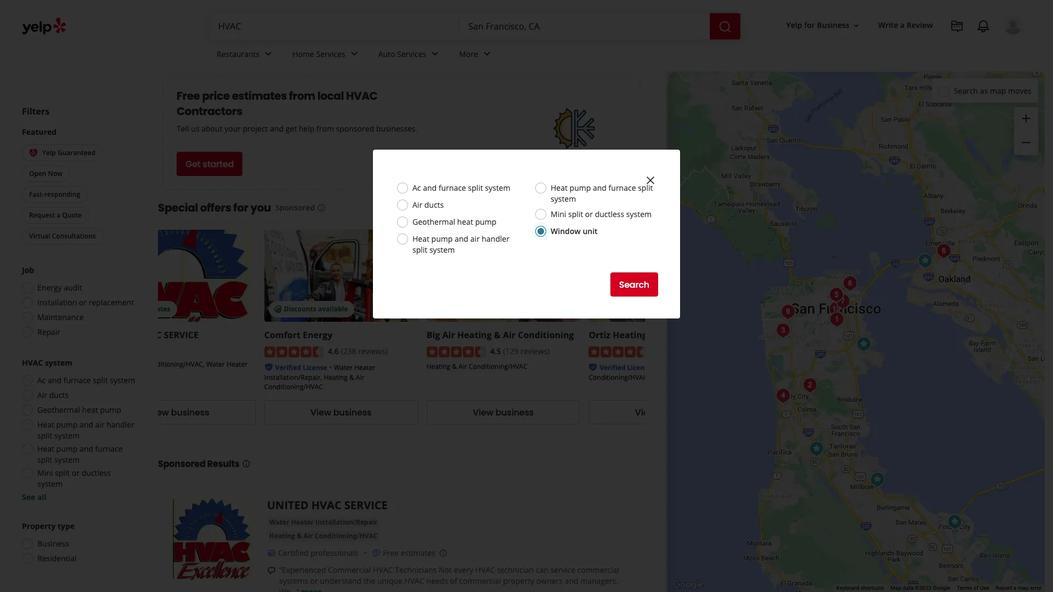 Task type: describe. For each thing, give the bounding box(es) containing it.
comfort energy
[[264, 329, 333, 341]]

systems
[[279, 576, 308, 587]]

data
[[903, 585, 914, 591]]

1 vertical spatial for
[[233, 200, 248, 216]]

view for big air heating & air conditioning
[[473, 406, 494, 419]]

terms
[[957, 585, 972, 591]]

keyboard
[[837, 585, 860, 591]]

heater inside water heater installation/repair, heating & air conditioning/hvac
[[354, 363, 375, 373]]

4.5 (129 reviews)
[[490, 346, 550, 357]]

16 discount available v2 image
[[273, 305, 282, 314]]

report a map error link
[[996, 585, 1042, 591]]

estimates down 'search' button at the right of page
[[625, 304, 657, 314]]

handler inside 'option group'
[[107, 420, 134, 430]]

can
[[536, 565, 549, 576]]

guaranteed
[[58, 148, 95, 157]]

keyboard shortcuts
[[837, 585, 884, 591]]

or down audit
[[79, 297, 87, 308]]

report a map error
[[996, 585, 1042, 591]]

and inside free price estimates from local hvac contractors tell us about your project and get help from sponsored businesses.
[[270, 123, 284, 134]]

heating inside united hvac service water heater installation/repair heating & air conditioning/hvac
[[269, 532, 295, 541]]

hvac inside united hvac service water heater installation/repair heating & air conditioning/hvac
[[312, 498, 342, 513]]

verified license for energy
[[275, 363, 327, 373]]

sponsored for sponsored results
[[158, 458, 206, 471]]

0 horizontal spatial from
[[289, 88, 315, 104]]

home services
[[293, 49, 345, 59]]

job
[[22, 265, 34, 275]]

property
[[503, 576, 534, 587]]

google image
[[670, 578, 706, 593]]

& inside water heater installation/repair, heating & air conditioning/hvac
[[349, 373, 354, 383]]

installation/repair,
[[264, 373, 322, 383]]

yelp for business button
[[782, 16, 865, 35]]

local
[[317, 88, 344, 104]]

ortiz heating & air conditioning
[[589, 329, 730, 341]]

featured
[[22, 127, 57, 137]]

option group containing hvac system
[[19, 358, 136, 503]]

keyboard shortcuts button
[[837, 585, 884, 593]]

water inside water heater installation/repair, heating & air conditioning/hvac
[[334, 363, 353, 373]]

see all button
[[22, 492, 47, 503]]

24 chevron down v2 image for auto services
[[429, 47, 442, 61]]

2 conditioning from the left
[[674, 329, 730, 341]]

"experienced commercial hvac technicians not every hvac technician can service commercial systems or understand the unique hvac needs of commercial property owners and managers. we…"
[[279, 565, 619, 593]]

all
[[37, 492, 47, 503]]

conditioning/hvac down 4.7 star rating image
[[589, 373, 648, 383]]

sponsored results
[[158, 458, 239, 471]]

residential
[[37, 554, 77, 564]]

or inside mini split or ductless system
[[72, 468, 80, 478]]

dennis's heating & cooling image
[[853, 333, 875, 355]]

heating up 4.7 star rating image
[[613, 329, 647, 341]]

& down 4.5 star rating image
[[452, 362, 457, 372]]

get
[[286, 123, 297, 134]]

yelp for yelp guaranteed
[[42, 148, 56, 157]]

free inside free price estimates from local hvac contractors tell us about your project and get help from sponsored businesses.
[[177, 88, 200, 104]]

or inside the search dialog
[[585, 209, 593, 219]]

nur hvac image
[[944, 511, 966, 533]]

1 horizontal spatial heating & air conditioning/hvac
[[589, 363, 699, 383]]

building efficiency image
[[777, 301, 799, 323]]

hvac right the best
[[232, 35, 270, 53]]

geothermal heat pump inside 'option group'
[[37, 405, 121, 415]]

0 horizontal spatial heating & air conditioning/hvac
[[427, 362, 528, 372]]

sponsored for sponsored
[[275, 202, 315, 213]]

hvac inside 'option group'
[[22, 358, 43, 368]]

free estimates for hvac
[[122, 304, 170, 314]]

terms of use
[[957, 585, 990, 591]]

price
[[202, 88, 230, 104]]

special offers for you
[[158, 200, 271, 216]]

installation/repair inside the heating & air conditioning/hvac, water heater installation/repair
[[102, 369, 158, 379]]

conditioning/hvac down 4.5
[[469, 362, 528, 372]]

1 view business from the left
[[148, 406, 209, 419]]

discounts available
[[284, 304, 348, 314]]

request a quote
[[29, 211, 82, 220]]

verified for comfort
[[275, 363, 301, 373]]

cyclone air systems inc. image
[[839, 272, 861, 294]]

free up ortiz
[[609, 304, 623, 314]]

services for home services
[[316, 49, 345, 59]]

request
[[29, 211, 55, 220]]

1 horizontal spatial united hvac service link
[[267, 498, 388, 513]]

16 chevron down v2 image
[[852, 21, 861, 30]]

heating down ortiz heating & air conditioning link at the right bottom
[[659, 363, 683, 373]]

energy inside 'option group'
[[37, 283, 62, 293]]

you
[[250, 200, 271, 216]]

conditioning/hvac inside united hvac service water heater installation/repair heating & air conditioning/hvac
[[315, 532, 378, 541]]

0 vertical spatial united hvac service link
[[102, 329, 199, 341]]

air inside 'option group'
[[95, 420, 105, 430]]

big air heating & air conditioning
[[427, 329, 574, 341]]

free estimates link for service
[[102, 230, 256, 322]]

ortiz heating & air conditioning link
[[589, 329, 730, 341]]

near
[[273, 35, 304, 53]]

"experienced
[[279, 565, 326, 576]]

not
[[439, 565, 452, 576]]

ac and furnace split system inside the search dialog
[[413, 183, 511, 193]]

replacement
[[89, 297, 134, 308]]

needs
[[426, 576, 448, 587]]

best
[[201, 35, 229, 53]]

1 vertical spatial business
[[37, 539, 69, 549]]

united hvac service image
[[172, 498, 254, 581]]

special
[[158, 200, 198, 216]]

zoom in image
[[1020, 112, 1033, 125]]

heating up 4.5 star rating image
[[457, 329, 492, 341]]

top 10 best hvac near san francisco, california
[[158, 35, 470, 53]]

option group containing job
[[19, 265, 136, 341]]

& inside united hvac service water heater installation/repair heating & air conditioning/hvac
[[297, 532, 302, 541]]

16 yelp guaranteed v2 image
[[29, 149, 38, 157]]

fast-responding
[[29, 190, 80, 199]]

or inside "experienced commercial hvac technicians not every hvac technician can service commercial systems or understand the unique hvac needs of commercial property owners and managers. we…"
[[310, 576, 318, 587]]

write a review
[[878, 20, 933, 30]]

search as map moves
[[954, 85, 1032, 96]]

comfort energy link
[[264, 329, 333, 341]]

get
[[185, 158, 201, 170]]

10
[[185, 35, 198, 53]]

auto
[[378, 49, 395, 59]]

ducts inside the search dialog
[[425, 200, 444, 210]]

projects image
[[951, 20, 964, 33]]

estimates inside free price estimates from local hvac contractors tell us about your project and get help from sponsored businesses.
[[232, 88, 287, 104]]

united for united hvac service
[[102, 329, 135, 341]]

auto services link
[[370, 40, 450, 71]]

discounts
[[284, 304, 317, 314]]

search button
[[610, 273, 658, 297]]

water inside united hvac service water heater installation/repair heating & air conditioning/hvac
[[269, 518, 289, 527]]

home
[[293, 49, 314, 59]]

heat pump and furnace split system inside the search dialog
[[551, 183, 653, 204]]

previous image
[[605, 201, 619, 215]]

we…"
[[279, 587, 299, 593]]

technicians
[[395, 565, 437, 576]]

next hvac & appliance repair image
[[832, 291, 854, 312]]

unique
[[377, 576, 403, 587]]

license for heating
[[627, 363, 652, 373]]

property type
[[22, 521, 75, 532]]

1 view business link from the left
[[102, 401, 256, 425]]

ductless inside 'option group'
[[82, 468, 111, 478]]

ducts inside 'option group'
[[49, 390, 69, 401]]

heat pump and air handler split system inside the search dialog
[[413, 234, 510, 255]]

search for search as map moves
[[954, 85, 978, 96]]

option group containing property type
[[19, 521, 136, 568]]

type
[[58, 521, 75, 532]]

more link
[[450, 40, 502, 71]]

businesses.
[[376, 123, 418, 134]]

window unit
[[551, 226, 598, 236]]

& down ortiz heating & air conditioning link at the right bottom
[[684, 363, 689, 373]]

close image
[[644, 174, 657, 187]]

0 vertical spatial 16 info v2 image
[[317, 203, 326, 212]]

hvac up unique
[[373, 565, 393, 576]]

air inside the search dialog
[[470, 234, 480, 244]]

view business link for big air heating & air conditioning
[[427, 401, 580, 425]]

united for united hvac service water heater installation/repair heating & air conditioning/hvac
[[267, 498, 309, 513]]

ductless inside the search dialog
[[595, 209, 624, 219]]

view for comfort energy
[[311, 406, 331, 419]]

view business for big air heating & air conditioning
[[473, 406, 534, 419]]

request a quote button
[[22, 207, 89, 224]]

ac inside the search dialog
[[413, 183, 421, 193]]

map for moves
[[990, 85, 1006, 96]]

1 horizontal spatial energy
[[303, 329, 333, 341]]

service for united hvac service water heater installation/repair heating & air conditioning/hvac
[[344, 498, 388, 513]]

free estimates link for &
[[589, 230, 742, 322]]

review
[[907, 20, 933, 30]]

hvac down the technicians
[[405, 576, 424, 587]]

a for report
[[1014, 585, 1017, 591]]

reviews) for comfort energy
[[358, 346, 388, 357]]

owners
[[536, 576, 563, 587]]

get started
[[185, 158, 234, 170]]

hvac inside free price estimates from local hvac contractors tell us about your project and get help from sponsored businesses.
[[346, 88, 378, 104]]

verified license button for energy
[[275, 362, 327, 373]]

managers.
[[581, 576, 618, 587]]

16 verified v2 image
[[264, 363, 273, 372]]

big
[[427, 329, 440, 341]]

ac and furnace split system inside 'option group'
[[37, 375, 135, 386]]

fast-
[[29, 190, 44, 199]]

©2023
[[915, 585, 932, 591]]

1 vertical spatial from
[[317, 123, 334, 134]]

commercial
[[328, 565, 371, 576]]

a for write
[[900, 20, 905, 30]]

same day air conditioning & heating image
[[825, 298, 847, 320]]

maintenance
[[37, 312, 84, 323]]

0 vertical spatial commercial
[[577, 565, 619, 576]]

water heater installation/repair link
[[267, 518, 380, 529]]

heat inside the search dialog
[[457, 217, 473, 227]]

free right 16 free estimates v2 icon
[[383, 548, 399, 559]]



Task type: vqa. For each thing, say whether or not it's contained in the screenshot.
the Hot and New
no



Task type: locate. For each thing, give the bounding box(es) containing it.
1 vertical spatial mini split or ductless system
[[37, 468, 111, 489]]

0 vertical spatial handler
[[482, 234, 510, 244]]

open now
[[29, 169, 63, 178]]

water down (238
[[334, 363, 353, 373]]

3 view from the left
[[473, 406, 494, 419]]

4.7 star rating image
[[589, 347, 648, 358]]

1 horizontal spatial from
[[317, 123, 334, 134]]

heating down 4.6
[[324, 373, 348, 383]]

search
[[954, 85, 978, 96], [619, 278, 650, 291]]

zoom out image
[[1020, 136, 1033, 149]]

0 horizontal spatial water
[[206, 360, 225, 369]]

hvac up conditioning/hvac,
[[138, 329, 162, 341]]

0 horizontal spatial ac and furnace split system
[[37, 375, 135, 386]]

of left use
[[974, 585, 979, 591]]

0 horizontal spatial heat pump and air handler split system
[[37, 420, 134, 441]]

or up type
[[72, 468, 80, 478]]

2 view business link from the left
[[264, 401, 418, 425]]

0 vertical spatial mini
[[551, 209, 566, 219]]

heater inside the heating & air conditioning/hvac, water heater installation/repair
[[227, 360, 247, 369]]

yelp inside the featured group
[[42, 148, 56, 157]]

air inside water heater installation/repair, heating & air conditioning/hvac
[[356, 373, 365, 383]]

google
[[933, 585, 950, 591]]

shortcuts
[[861, 585, 884, 591]]

a right write
[[900, 20, 905, 30]]

free estimates up the technicians
[[383, 548, 435, 559]]

free estimates up united hvac service on the bottom left
[[122, 304, 170, 314]]

water right conditioning/hvac,
[[206, 360, 225, 369]]

1 horizontal spatial service
[[344, 498, 388, 513]]

united hvac service link up water heater installation/repair link
[[267, 498, 388, 513]]

1 horizontal spatial heat pump and furnace split system
[[551, 183, 653, 204]]

report
[[996, 585, 1012, 591]]

24 chevron down v2 image for restaurants
[[262, 47, 275, 61]]

24 chevron down v2 image
[[262, 47, 275, 61], [429, 47, 442, 61]]

business inside button
[[817, 20, 850, 30]]

ac inside 'option group'
[[37, 375, 46, 386]]

reviews)
[[358, 346, 388, 357], [521, 346, 550, 357]]

2 horizontal spatial heater
[[354, 363, 375, 373]]

free price estimates from local hvac contractors tell us about your project and get help from sponsored businesses.
[[177, 88, 418, 134]]

responding
[[44, 190, 80, 199]]

0 vertical spatial ducts
[[425, 200, 444, 210]]

1 verified license button from the left
[[275, 362, 327, 373]]

1 verified license from the left
[[275, 363, 327, 373]]

handler inside the search dialog
[[482, 234, 510, 244]]

business for big air heating & air conditioning
[[496, 406, 534, 419]]

0 horizontal spatial for
[[233, 200, 248, 216]]

map region
[[616, 0, 1053, 593]]

0 horizontal spatial of
[[450, 576, 457, 587]]

installation/repair
[[102, 369, 158, 379], [316, 518, 377, 527]]

1 horizontal spatial heat pump and air handler split system
[[413, 234, 510, 255]]

0 vertical spatial sponsored
[[275, 202, 315, 213]]

conditioning/hvac down 16 verified v2 icon at the left bottom of page
[[264, 383, 323, 392]]

16 info v2 image
[[317, 203, 326, 212], [242, 460, 250, 469]]

1 vertical spatial commercial
[[459, 576, 501, 587]]

0 vertical spatial service
[[164, 329, 199, 341]]

yelp for business
[[787, 20, 850, 30]]

reviews) for big air heating & air conditioning
[[521, 346, 550, 357]]

tell
[[177, 123, 189, 134]]

commercial up 'managers.'
[[577, 565, 619, 576]]

0 vertical spatial geothermal heat pump
[[413, 217, 497, 227]]

24 chevron down v2 image left auto
[[348, 47, 361, 61]]

search dialog
[[0, 0, 1053, 593]]

estimates up the technicians
[[401, 548, 435, 559]]

0 horizontal spatial united
[[102, 329, 135, 341]]

1 verified from the left
[[275, 363, 301, 373]]

4.5
[[490, 346, 501, 357]]

san
[[307, 35, 332, 53]]

moves
[[1008, 85, 1032, 96]]

hvac right "every" on the bottom of page
[[475, 565, 495, 576]]

license
[[303, 363, 327, 373], [627, 363, 652, 373]]

16 verified v2 image
[[589, 363, 598, 372]]

services
[[316, 49, 345, 59], [397, 49, 426, 59]]

2 license from the left
[[627, 363, 652, 373]]

heating & air conditioning/hvac down 4.7 star rating image
[[589, 363, 699, 383]]

a inside write a review link
[[900, 20, 905, 30]]

map for error
[[1018, 585, 1029, 591]]

air inside united hvac service water heater installation/repair heating & air conditioning/hvac
[[304, 532, 313, 541]]

0 vertical spatial heat pump and furnace split system
[[551, 183, 653, 204]]

2 horizontal spatial a
[[1014, 585, 1017, 591]]

water up 16 certified professionals v2 image
[[269, 518, 289, 527]]

verified up 'installation/repair,' on the bottom left of page
[[275, 363, 301, 373]]

16 info v2 image
[[636, 42, 645, 50]]

business for ortiz heating & air conditioning
[[658, 406, 696, 419]]

and inside "experienced commercial hvac technicians not every hvac technician can service commercial systems or understand the unique hvac needs of commercial property owners and managers. we…"
[[565, 576, 579, 587]]

installation
[[37, 297, 77, 308]]

free estimates down 'search' button at the right of page
[[609, 304, 657, 314]]

of down not in the bottom of the page
[[450, 576, 457, 587]]

or up "unit" at the right top
[[585, 209, 593, 219]]

write
[[878, 20, 898, 30]]

2 horizontal spatial water
[[334, 363, 353, 373]]

verified down 4.7 star rating image
[[600, 363, 626, 373]]

0 horizontal spatial verified
[[275, 363, 301, 373]]

every
[[454, 565, 473, 576]]

heat pump and air handler split system inside 'option group'
[[37, 420, 134, 441]]

16 certified professionals v2 image
[[267, 549, 276, 558]]

info icon image
[[439, 549, 448, 558], [439, 549, 448, 558]]

1 reviews) from the left
[[358, 346, 388, 357]]

united inside united hvac service water heater installation/repair heating & air conditioning/hvac
[[267, 498, 309, 513]]

& down (238
[[349, 373, 354, 383]]

& down united hvac service on the bottom left
[[128, 360, 132, 369]]

2 business from the left
[[333, 406, 372, 419]]

1 conditioning from the left
[[518, 329, 574, 341]]

heater down 4.6 (238 reviews)
[[354, 363, 375, 373]]

2 view business from the left
[[311, 406, 372, 419]]

1 vertical spatial service
[[344, 498, 388, 513]]

(238
[[341, 346, 356, 357]]

more
[[459, 49, 478, 59]]

ortiz heating & air conditioning image
[[867, 469, 889, 491]]

air inside 'option group'
[[37, 390, 47, 401]]

mini inside the search dialog
[[551, 209, 566, 219]]

2 reviews) from the left
[[521, 346, 550, 357]]

united hvac service water heater installation/repair heating & air conditioning/hvac
[[267, 498, 388, 541]]

0 vertical spatial geothermal
[[413, 217, 455, 227]]

restaurants link
[[208, 40, 284, 71]]

filters
[[22, 105, 49, 117]]

0 horizontal spatial geothermal
[[37, 405, 80, 415]]

&
[[494, 329, 501, 341], [650, 329, 656, 341], [128, 360, 132, 369], [452, 362, 457, 372], [684, 363, 689, 373], [349, 373, 354, 383], [297, 532, 302, 541]]

2 free estimates link from the left
[[589, 230, 742, 322]]

view business link for ortiz heating & air conditioning
[[589, 401, 742, 425]]

united
[[102, 329, 135, 341], [267, 498, 309, 513]]

restaurants
[[217, 49, 260, 59]]

1 horizontal spatial of
[[974, 585, 979, 591]]

24 chevron down v2 image right restaurants
[[262, 47, 275, 61]]

business left 16 chevron down v2 image
[[817, 20, 850, 30]]

4 view business from the left
[[635, 406, 696, 419]]

1 business from the left
[[171, 406, 209, 419]]

united up water heater installation/repair button
[[267, 498, 309, 513]]

verified license for heating
[[600, 363, 652, 373]]

4.5 star rating image
[[427, 347, 486, 358]]

1 vertical spatial option group
[[19, 358, 136, 503]]

conditioning
[[518, 329, 574, 341], [674, 329, 730, 341]]

business
[[817, 20, 850, 30], [37, 539, 69, 549]]

hvac right local
[[346, 88, 378, 104]]

view business for comfort energy
[[311, 406, 372, 419]]

or down the "experienced
[[310, 576, 318, 587]]

license up 'installation/repair,' on the bottom left of page
[[303, 363, 327, 373]]

for left 16 chevron down v2 image
[[804, 20, 815, 30]]

& inside the heating & air conditioning/hvac, water heater installation/repair
[[128, 360, 132, 369]]

0 vertical spatial energy
[[37, 283, 62, 293]]

air flow pros heating and air conditioning image
[[826, 309, 848, 331]]

verified for ortiz
[[600, 363, 626, 373]]

3 view business link from the left
[[427, 401, 580, 425]]

from left local
[[289, 88, 315, 104]]

2 services from the left
[[397, 49, 426, 59]]

1 horizontal spatial yelp
[[787, 20, 802, 30]]

for inside button
[[804, 20, 815, 30]]

air inside the search dialog
[[413, 200, 423, 210]]

verified license button for heating
[[600, 362, 652, 373]]

mini split or ductless system inside the search dialog
[[551, 209, 652, 219]]

for left you
[[233, 200, 248, 216]]

verified license up 'installation/repair,' on the bottom left of page
[[275, 363, 327, 373]]

for
[[804, 20, 815, 30], [233, 200, 248, 216]]

system
[[485, 183, 511, 193], [551, 194, 576, 204], [626, 209, 652, 219], [430, 245, 455, 255], [45, 358, 72, 368], [110, 375, 135, 386], [54, 431, 80, 441], [54, 455, 80, 465], [37, 479, 63, 489]]

mini split or ductless system
[[551, 209, 652, 219], [37, 468, 111, 489]]

mini up "all"
[[37, 468, 53, 478]]

top
[[158, 35, 182, 53]]

1 vertical spatial ac and furnace split system
[[37, 375, 135, 386]]

0 horizontal spatial heater
[[227, 360, 247, 369]]

yelp for yelp for business
[[787, 20, 802, 30]]

1 horizontal spatial verified license
[[600, 363, 652, 373]]

1 horizontal spatial mini
[[551, 209, 566, 219]]

heating up 16 certified professionals v2 image
[[269, 532, 295, 541]]

sponsored left results
[[158, 458, 206, 471]]

1 vertical spatial air ducts
[[37, 390, 69, 401]]

from right help
[[317, 123, 334, 134]]

nk heating & air conditioning image
[[914, 250, 936, 272]]

1 horizontal spatial geothermal
[[413, 217, 455, 227]]

energy up 4.6
[[303, 329, 333, 341]]

yelp inside the user actions "element"
[[787, 20, 802, 30]]

estimates up 'project'
[[232, 88, 287, 104]]

services for auto services
[[397, 49, 426, 59]]

0 horizontal spatial search
[[619, 278, 650, 291]]

1 horizontal spatial installation/repair
[[316, 518, 377, 527]]

services inside "link"
[[397, 49, 426, 59]]

0 vertical spatial heat pump and air handler split system
[[413, 234, 510, 255]]

24 chevron down v2 image inside restaurants link
[[262, 47, 275, 61]]

heating down united hvac service on the bottom left
[[102, 360, 126, 369]]

water inside the heating & air conditioning/hvac, water heater installation/repair
[[206, 360, 225, 369]]

& up 4.5
[[494, 329, 501, 341]]

1 horizontal spatial ac
[[413, 183, 421, 193]]

free left price
[[177, 88, 200, 104]]

1 vertical spatial geothermal
[[37, 405, 80, 415]]

atlas heating image
[[933, 240, 955, 262]]

repair
[[37, 327, 60, 337]]

24 chevron down v2 image inside more link
[[480, 47, 494, 61]]

free estimates for heating
[[609, 304, 657, 314]]

estimates up united hvac service on the bottom left
[[138, 304, 170, 314]]

hvac up water heater installation/repair link
[[312, 498, 342, 513]]

air
[[413, 200, 423, 210], [442, 329, 455, 341], [503, 329, 516, 341], [659, 329, 671, 341], [134, 360, 143, 369], [459, 362, 467, 372], [691, 363, 699, 373], [356, 373, 365, 383], [37, 390, 47, 401], [304, 532, 313, 541]]

4 business from the left
[[658, 406, 696, 419]]

verified license down 4.7 star rating image
[[600, 363, 652, 373]]

window
[[551, 226, 581, 236]]

24 chevron down v2 image inside home services link
[[348, 47, 361, 61]]

fast-responding button
[[22, 187, 87, 203]]

ocean air heating image
[[772, 320, 794, 342]]

geothermal inside the search dialog
[[413, 217, 455, 227]]

consultations
[[52, 232, 96, 241]]

1 vertical spatial search
[[619, 278, 650, 291]]

1 vertical spatial a
[[57, 211, 60, 220]]

1 option group from the top
[[19, 265, 136, 341]]

verified license button up 'installation/repair,' on the bottom left of page
[[275, 362, 327, 373]]

service up conditioning/hvac,
[[164, 329, 199, 341]]

0 vertical spatial yelp
[[787, 20, 802, 30]]

energy up installation on the left bottom of the page
[[37, 283, 62, 293]]

2 24 chevron down v2 image from the left
[[480, 47, 494, 61]]

project
[[243, 123, 268, 134]]

ac and furnace split system
[[413, 183, 511, 193], [37, 375, 135, 386]]

air inside the heating & air conditioning/hvac, water heater installation/repair
[[134, 360, 143, 369]]

3 business from the left
[[496, 406, 534, 419]]

24 chevron down v2 image inside the auto services "link"
[[429, 47, 442, 61]]

24 chevron down v2 image for more
[[480, 47, 494, 61]]

search inside button
[[619, 278, 650, 291]]

1 horizontal spatial search
[[954, 85, 978, 96]]

1 vertical spatial mini
[[37, 468, 53, 478]]

1 vertical spatial air
[[95, 420, 105, 430]]

map
[[891, 585, 902, 591]]

furnace
[[439, 183, 466, 193], [609, 183, 636, 193], [64, 375, 91, 386], [95, 444, 123, 454]]

2 24 chevron down v2 image from the left
[[429, 47, 442, 61]]

united down replacement
[[102, 329, 135, 341]]

1 horizontal spatial geothermal heat pump
[[413, 217, 497, 227]]

hvac system
[[22, 358, 72, 368]]

yelp guaranteed
[[42, 148, 95, 157]]

heating & air conditioning/hvac, water heater installation/repair
[[102, 360, 247, 379]]

1 horizontal spatial 24 chevron down v2 image
[[480, 47, 494, 61]]

2 horizontal spatial free estimates
[[609, 304, 657, 314]]

mini up the window
[[551, 209, 566, 219]]

0 vertical spatial ac
[[413, 183, 421, 193]]

1 horizontal spatial a
[[900, 20, 905, 30]]

0 horizontal spatial ductless
[[82, 468, 111, 478]]

conditioning/hvac up professionals
[[315, 532, 378, 541]]

geothermal heat pump inside the search dialog
[[413, 217, 497, 227]]

installation/repair up 'heating & air conditioning/hvac' link
[[316, 518, 377, 527]]

2 verified from the left
[[600, 363, 626, 373]]

0 vertical spatial a
[[900, 20, 905, 30]]

geothermal inside 'option group'
[[37, 405, 80, 415]]

0 horizontal spatial geothermal heat pump
[[37, 405, 121, 415]]

conditioning/hvac
[[469, 362, 528, 372], [589, 373, 648, 383], [264, 383, 323, 392], [315, 532, 378, 541]]

reviews) right (238
[[358, 346, 388, 357]]

0 vertical spatial map
[[990, 85, 1006, 96]]

services right auto
[[397, 49, 426, 59]]

san francisco heating and cooling image
[[799, 374, 821, 396]]

sponsored right you
[[275, 202, 315, 213]]

0 vertical spatial business
[[817, 20, 850, 30]]

featured group
[[20, 127, 136, 247]]

0 horizontal spatial handler
[[107, 420, 134, 430]]

24 chevron down v2 image right auto services
[[429, 47, 442, 61]]

started
[[203, 158, 234, 170]]

1 free estimates link from the left
[[102, 230, 256, 322]]

mini
[[551, 209, 566, 219], [37, 468, 53, 478]]

business for comfort energy
[[333, 406, 372, 419]]

as
[[980, 85, 988, 96]]

None search field
[[210, 13, 743, 40]]

a plus quality hvac image
[[772, 385, 794, 407]]

heat pump and furnace split system
[[551, 183, 653, 204], [37, 444, 123, 465]]

a left 'quote'
[[57, 211, 60, 220]]

1 horizontal spatial business
[[817, 20, 850, 30]]

heat pump and furnace split system inside 'option group'
[[37, 444, 123, 465]]

business categories element
[[208, 40, 1023, 71]]

heater inside united hvac service water heater installation/repair heating & air conditioning/hvac
[[291, 518, 314, 527]]

(129
[[503, 346, 519, 357]]

option group
[[19, 265, 136, 341], [19, 358, 136, 503], [19, 521, 136, 568]]

0 horizontal spatial ducts
[[49, 390, 69, 401]]

sponsored
[[336, 123, 374, 134]]

license down 4.7 star rating image
[[627, 363, 652, 373]]

2 vertical spatial a
[[1014, 585, 1017, 591]]

1 horizontal spatial free estimates link
[[589, 230, 742, 322]]

map right as
[[990, 85, 1006, 96]]

free
[[177, 88, 200, 104], [122, 304, 136, 314], [609, 304, 623, 314], [383, 548, 399, 559]]

1 license from the left
[[303, 363, 327, 373]]

2 vertical spatial option group
[[19, 521, 136, 568]]

1 24 chevron down v2 image from the left
[[348, 47, 361, 61]]

ortiz
[[589, 329, 611, 341]]

user actions element
[[778, 14, 1039, 81]]

heater left 16 verified v2 icon at the left bottom of page
[[227, 360, 247, 369]]

1 vertical spatial sponsored
[[158, 458, 206, 471]]

4 view from the left
[[635, 406, 656, 419]]

0 horizontal spatial commercial
[[459, 576, 501, 587]]

a right report on the right bottom
[[1014, 585, 1017, 591]]

heater up 'heating & air conditioning/hvac' button
[[291, 518, 314, 527]]

air ducts inside the search dialog
[[413, 200, 444, 210]]

use
[[980, 585, 990, 591]]

air ducts inside 'option group'
[[37, 390, 69, 401]]

a inside 'request a quote' button
[[57, 211, 60, 220]]

now
[[48, 169, 63, 178]]

1 horizontal spatial free estimates
[[383, 548, 435, 559]]

1 vertical spatial heat pump and furnace split system
[[37, 444, 123, 465]]

verified
[[275, 363, 301, 373], [600, 363, 626, 373]]

service up water heater installation/repair link
[[344, 498, 388, 513]]

1 24 chevron down v2 image from the left
[[262, 47, 275, 61]]

conditioning/hvac inside water heater installation/repair, heating & air conditioning/hvac
[[264, 383, 323, 392]]

1 vertical spatial united
[[267, 498, 309, 513]]

1 horizontal spatial ac and furnace split system
[[413, 183, 511, 193]]

heat inside 'option group'
[[82, 405, 98, 415]]

heating down 4.5 star rating image
[[427, 362, 451, 372]]

1 horizontal spatial conditioning
[[674, 329, 730, 341]]

16 speech v2 image
[[267, 567, 276, 576]]

2 option group from the top
[[19, 358, 136, 503]]

sort:
[[544, 41, 561, 51]]

0 horizontal spatial verified license button
[[275, 362, 327, 373]]

4.6 star rating image
[[264, 347, 324, 358]]

& right ortiz
[[650, 329, 656, 341]]

1 horizontal spatial heat
[[457, 217, 473, 227]]

virtual consultations
[[29, 232, 96, 241]]

a
[[900, 20, 905, 30], [57, 211, 60, 220], [1014, 585, 1017, 591]]

map left error
[[1018, 585, 1029, 591]]

0 vertical spatial search
[[954, 85, 978, 96]]

0 vertical spatial mini split or ductless system
[[551, 209, 652, 219]]

heating & air conditioning/hvac down 4.5
[[427, 362, 528, 372]]

energy
[[37, 283, 62, 293], [303, 329, 333, 341]]

view business for ortiz heating & air conditioning
[[635, 406, 696, 419]]

1 vertical spatial ductless
[[82, 468, 111, 478]]

0 vertical spatial installation/repair
[[102, 369, 158, 379]]

0 horizontal spatial heat
[[82, 405, 98, 415]]

geothermal
[[413, 217, 455, 227], [37, 405, 80, 415]]

1 horizontal spatial reviews)
[[521, 346, 550, 357]]

heating inside the heating & air conditioning/hvac, water heater installation/repair
[[102, 360, 126, 369]]

service for united hvac service
[[164, 329, 199, 341]]

search image
[[719, 20, 732, 33]]

1 horizontal spatial map
[[1018, 585, 1029, 591]]

hvac down repair
[[22, 358, 43, 368]]

terms of use link
[[957, 585, 990, 591]]

next image
[[631, 201, 644, 215]]

services right home
[[316, 49, 345, 59]]

get started button
[[177, 152, 243, 176]]

0 vertical spatial united
[[102, 329, 135, 341]]

hvac
[[232, 35, 270, 53], [346, 88, 378, 104], [138, 329, 162, 341], [22, 358, 43, 368], [312, 498, 342, 513], [373, 565, 393, 576], [475, 565, 495, 576], [405, 576, 424, 587]]

service inside united hvac service water heater installation/repair heating & air conditioning/hvac
[[344, 498, 388, 513]]

handler
[[482, 234, 510, 244], [107, 420, 134, 430]]

main air image
[[806, 438, 828, 460]]

of inside "experienced commercial hvac technicians not every hvac technician can service commercial systems or understand the unique hvac needs of commercial property owners and managers. we…"
[[450, 576, 457, 587]]

installation/repair down united hvac service on the bottom left
[[102, 369, 158, 379]]

0 horizontal spatial service
[[164, 329, 199, 341]]

1 horizontal spatial verified
[[600, 363, 626, 373]]

4 view business link from the left
[[589, 401, 742, 425]]

mini split or ductless system up "unit" at the right top
[[551, 209, 652, 219]]

0 horizontal spatial air ducts
[[37, 390, 69, 401]]

2 verified license button from the left
[[600, 362, 652, 373]]

& up certified
[[297, 532, 302, 541]]

united hvac service link up conditioning/hvac,
[[102, 329, 199, 341]]

1 vertical spatial 16 info v2 image
[[242, 460, 250, 469]]

professionals
[[311, 548, 359, 559]]

3 view business from the left
[[473, 406, 534, 419]]

error
[[1030, 585, 1042, 591]]

verified license button down 4.7 star rating image
[[600, 362, 652, 373]]

contractors
[[177, 104, 242, 119]]

0 horizontal spatial business
[[37, 539, 69, 549]]

16 free estimates v2 image
[[372, 549, 381, 558]]

mini split or ductless system up "all"
[[37, 468, 111, 489]]

0 horizontal spatial map
[[990, 85, 1006, 96]]

view for ortiz heating & air conditioning
[[635, 406, 656, 419]]

2 verified license from the left
[[600, 363, 652, 373]]

heating inside water heater installation/repair, heating & air conditioning/hvac
[[324, 373, 348, 383]]

view business link for comfort energy
[[264, 401, 418, 425]]

license for energy
[[303, 363, 327, 373]]

about
[[201, 123, 223, 134]]

0 horizontal spatial 16 info v2 image
[[242, 460, 250, 469]]

mini split or ductless system inside 'option group'
[[37, 468, 111, 489]]

search for search
[[619, 278, 650, 291]]

mini inside 'option group'
[[37, 468, 53, 478]]

1 horizontal spatial license
[[627, 363, 652, 373]]

breathable image
[[825, 284, 847, 306]]

24 chevron down v2 image right more
[[480, 47, 494, 61]]

group
[[1014, 107, 1039, 155]]

1 horizontal spatial air ducts
[[413, 200, 444, 210]]

1 services from the left
[[316, 49, 345, 59]]

24 chevron down v2 image
[[348, 47, 361, 61], [480, 47, 494, 61]]

business up residential
[[37, 539, 69, 549]]

0 vertical spatial ac and furnace split system
[[413, 183, 511, 193]]

3 option group from the top
[[19, 521, 136, 568]]

a for request
[[57, 211, 60, 220]]

open
[[29, 169, 46, 178]]

estimates
[[232, 88, 287, 104], [138, 304, 170, 314], [625, 304, 657, 314], [401, 548, 435, 559]]

offers
[[200, 200, 231, 216]]

24 chevron down v2 image for home services
[[348, 47, 361, 61]]

0 vertical spatial air
[[470, 234, 480, 244]]

installation/repair inside united hvac service water heater installation/repair heating & air conditioning/hvac
[[316, 518, 377, 527]]

free price estimates from local hvac contractors image
[[546, 101, 600, 156]]

commercial down "every" on the bottom of page
[[459, 576, 501, 587]]

1 horizontal spatial heater
[[291, 518, 314, 527]]

1 view from the left
[[148, 406, 169, 419]]

2 view from the left
[[311, 406, 331, 419]]

free up united hvac service on the bottom left
[[122, 304, 136, 314]]

results
[[207, 458, 239, 471]]

notifications image
[[977, 20, 990, 33]]

conditioning/hvac,
[[144, 360, 205, 369]]

certified
[[278, 548, 309, 559]]

reviews) right (129
[[521, 346, 550, 357]]

auto services
[[378, 49, 426, 59]]

0 vertical spatial from
[[289, 88, 315, 104]]



